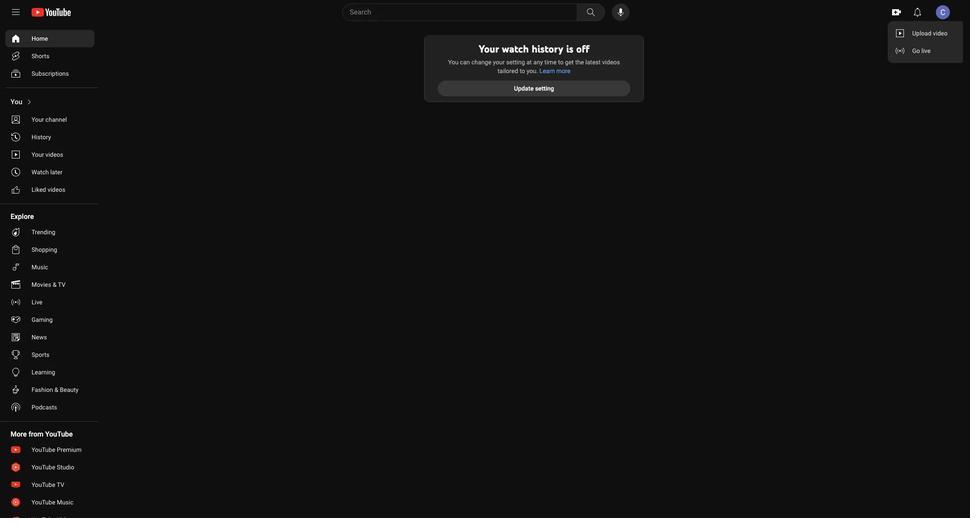 Task type: vqa. For each thing, say whether or not it's contained in the screenshot.
at
yes



Task type: locate. For each thing, give the bounding box(es) containing it.
home link
[[5, 30, 95, 47], [5, 30, 95, 47]]

1 horizontal spatial music
[[57, 499, 73, 506]]

more from youtube
[[11, 430, 73, 439]]

fashion & beauty link
[[5, 381, 95, 399], [5, 381, 95, 399]]

your channel
[[32, 116, 67, 123]]

0 vertical spatial music
[[32, 264, 48, 271]]

1 horizontal spatial setting
[[536, 85, 555, 92]]

youtube tv link
[[5, 476, 95, 494], [5, 476, 95, 494]]

shopping
[[32, 246, 57, 253]]

music down the youtube tv
[[57, 499, 73, 506]]

videos inside you can change your setting at any time to get the latest videos tailored to you.
[[603, 59, 621, 66]]

channel
[[46, 116, 67, 123]]

shopping link
[[5, 241, 95, 259], [5, 241, 95, 259]]

youtube up youtube music
[[32, 482, 55, 489]]

music link
[[5, 259, 95, 276], [5, 259, 95, 276]]

history
[[32, 134, 51, 141]]

home
[[32, 35, 48, 42]]

1 horizontal spatial you
[[449, 59, 459, 66]]

trending link
[[5, 223, 95, 241], [5, 223, 95, 241]]

1 vertical spatial to
[[520, 67, 526, 74]]

update setting button
[[438, 81, 631, 96]]

podcasts link
[[5, 399, 95, 416], [5, 399, 95, 416]]

gaming link
[[5, 311, 95, 329], [5, 311, 95, 329]]

you for you can change your setting at any time to get the latest videos tailored to you.
[[449, 59, 459, 66]]

your watch history is off
[[479, 43, 590, 55]]

fashion & beauty
[[32, 386, 79, 393]]

subscriptions link
[[5, 65, 95, 82], [5, 65, 95, 82]]

go live link
[[889, 42, 966, 60], [889, 42, 966, 60]]

0 vertical spatial setting
[[507, 59, 525, 66]]

can
[[460, 59, 470, 66]]

videos down later
[[48, 186, 65, 193]]

0 vertical spatial your
[[479, 43, 500, 55]]

your for your channel
[[32, 116, 44, 123]]

sports link
[[5, 346, 95, 364], [5, 346, 95, 364]]

& left beauty
[[55, 386, 58, 393]]

youtube for music
[[32, 499, 55, 506]]

watch later link
[[5, 163, 95, 181], [5, 163, 95, 181]]

youtube up the youtube tv
[[32, 464, 55, 471]]

change
[[472, 59, 492, 66]]

is
[[567, 43, 574, 55]]

the
[[576, 59, 584, 66]]

subscriptions
[[32, 70, 69, 77]]

you
[[449, 59, 459, 66], [11, 98, 22, 106]]

you inside you can change your setting at any time to get the latest videos tailored to you.
[[449, 59, 459, 66]]

1 vertical spatial &
[[55, 386, 58, 393]]

None search field
[[327, 4, 607, 21]]

youtube up youtube premium
[[45, 430, 73, 439]]

youtube down more from youtube
[[32, 446, 55, 454]]

youtube for studio
[[32, 464, 55, 471]]

watch later
[[32, 169, 63, 176]]

your up change
[[479, 43, 500, 55]]

2 vertical spatial videos
[[48, 186, 65, 193]]

youtube
[[45, 430, 73, 439], [32, 446, 55, 454], [32, 464, 55, 471], [32, 482, 55, 489], [32, 499, 55, 506]]

0 vertical spatial you
[[449, 59, 459, 66]]

go
[[913, 47, 921, 54]]

Search text field
[[350, 7, 576, 18]]

0 vertical spatial videos
[[603, 59, 621, 66]]

your for your videos
[[32, 151, 44, 158]]

off
[[577, 43, 590, 55]]

get
[[566, 59, 574, 66]]

youtube music link
[[5, 494, 95, 511], [5, 494, 95, 511]]

0 horizontal spatial you
[[11, 98, 22, 106]]

from
[[29, 430, 43, 439]]

setting inside you can change your setting at any time to get the latest videos tailored to you.
[[507, 59, 525, 66]]

time
[[545, 59, 557, 66]]

you link
[[5, 93, 95, 111], [5, 93, 95, 111]]

0 vertical spatial to
[[559, 59, 564, 66]]

& right movies
[[53, 281, 57, 288]]

& for tv
[[53, 281, 57, 288]]

your
[[479, 43, 500, 55], [32, 116, 44, 123], [32, 151, 44, 158]]

1 horizontal spatial to
[[559, 59, 564, 66]]

your videos link
[[5, 146, 95, 163], [5, 146, 95, 163]]

your for your watch history is off
[[479, 43, 500, 55]]

1 vertical spatial setting
[[536, 85, 555, 92]]

upload video link
[[889, 25, 966, 42], [889, 25, 966, 42]]

watch
[[32, 169, 49, 176]]

&
[[53, 281, 57, 288], [55, 386, 58, 393]]

movies & tv link
[[5, 276, 95, 294], [5, 276, 95, 294]]

0 horizontal spatial to
[[520, 67, 526, 74]]

liked
[[32, 186, 46, 193]]

1 vertical spatial you
[[11, 98, 22, 106]]

videos
[[603, 59, 621, 66], [46, 151, 63, 158], [48, 186, 65, 193]]

more
[[11, 430, 27, 439]]

0 horizontal spatial setting
[[507, 59, 525, 66]]

learn more link
[[540, 67, 571, 75]]

0 horizontal spatial music
[[32, 264, 48, 271]]

videos up later
[[46, 151, 63, 158]]

news link
[[5, 329, 95, 346], [5, 329, 95, 346]]

tv down the studio
[[57, 482, 64, 489]]

1 vertical spatial videos
[[46, 151, 63, 158]]

live link
[[5, 294, 95, 311], [5, 294, 95, 311]]

gaming
[[32, 316, 53, 323]]

setting up tailored
[[507, 59, 525, 66]]

learning link
[[5, 364, 95, 381], [5, 364, 95, 381]]

history link
[[5, 128, 95, 146], [5, 128, 95, 146]]

videos for your videos
[[46, 151, 63, 158]]

to left "get"
[[559, 59, 564, 66]]

learn more
[[540, 67, 571, 74]]

liked videos link
[[5, 181, 95, 198], [5, 181, 95, 198]]

music up movies
[[32, 264, 48, 271]]

your up watch
[[32, 151, 44, 158]]

youtube studio link
[[5, 459, 95, 476], [5, 459, 95, 476]]

1 vertical spatial your
[[32, 116, 44, 123]]

music
[[32, 264, 48, 271], [57, 499, 73, 506]]

tv right movies
[[58, 281, 66, 288]]

0 vertical spatial &
[[53, 281, 57, 288]]

shorts link
[[5, 47, 95, 65], [5, 47, 95, 65]]

shorts
[[32, 53, 49, 60]]

0 vertical spatial tv
[[58, 281, 66, 288]]

videos right latest
[[603, 59, 621, 66]]

your channel link
[[5, 111, 95, 128], [5, 111, 95, 128]]

setting inside button
[[536, 85, 555, 92]]

avatar image image
[[937, 5, 951, 19]]

any
[[534, 59, 543, 66]]

setting down learn
[[536, 85, 555, 92]]

youtube down the youtube tv
[[32, 499, 55, 506]]

2 vertical spatial your
[[32, 151, 44, 158]]

video
[[934, 30, 949, 37]]

your up history
[[32, 116, 44, 123]]

to
[[559, 59, 564, 66], [520, 67, 526, 74]]

youtube music
[[32, 499, 73, 506]]

to left you.
[[520, 67, 526, 74]]

youtube premium link
[[5, 441, 95, 459], [5, 441, 95, 459]]

setting
[[507, 59, 525, 66], [536, 85, 555, 92]]

tv
[[58, 281, 66, 288], [57, 482, 64, 489]]



Task type: describe. For each thing, give the bounding box(es) containing it.
watch
[[502, 43, 529, 55]]

learn
[[540, 67, 555, 74]]

movies & tv
[[32, 281, 66, 288]]

your videos
[[32, 151, 63, 158]]

update
[[515, 85, 534, 92]]

more
[[557, 67, 571, 74]]

explore
[[11, 213, 34, 221]]

liked videos
[[32, 186, 65, 193]]

youtube tv
[[32, 482, 64, 489]]

Update setting text field
[[515, 85, 555, 92]]

youtube premium
[[32, 446, 82, 454]]

you can change your setting at any time to get the latest videos tailored to you.
[[449, 59, 621, 74]]

1 vertical spatial music
[[57, 499, 73, 506]]

upload video
[[913, 30, 949, 37]]

movies
[[32, 281, 51, 288]]

videos for liked videos
[[48, 186, 65, 193]]

go live
[[913, 47, 931, 54]]

& for beauty
[[55, 386, 58, 393]]

at
[[527, 59, 532, 66]]

beauty
[[60, 386, 79, 393]]

your
[[493, 59, 505, 66]]

latest
[[586, 59, 601, 66]]

upload
[[913, 30, 932, 37]]

you.
[[527, 67, 538, 74]]

youtube studio
[[32, 464, 74, 471]]

live
[[922, 47, 931, 54]]

later
[[50, 169, 63, 176]]

trending
[[32, 229, 55, 236]]

you for you
[[11, 98, 22, 106]]

youtube for premium
[[32, 446, 55, 454]]

learning
[[32, 369, 55, 376]]

youtube for tv
[[32, 482, 55, 489]]

tailored
[[498, 67, 519, 74]]

premium
[[57, 446, 82, 454]]

studio
[[57, 464, 74, 471]]

podcasts
[[32, 404, 57, 411]]

1 vertical spatial tv
[[57, 482, 64, 489]]

update setting
[[515, 85, 555, 92]]

fashion
[[32, 386, 53, 393]]

live
[[32, 299, 43, 306]]

history
[[532, 43, 564, 55]]

news
[[32, 334, 47, 341]]

sports
[[32, 351, 50, 358]]



